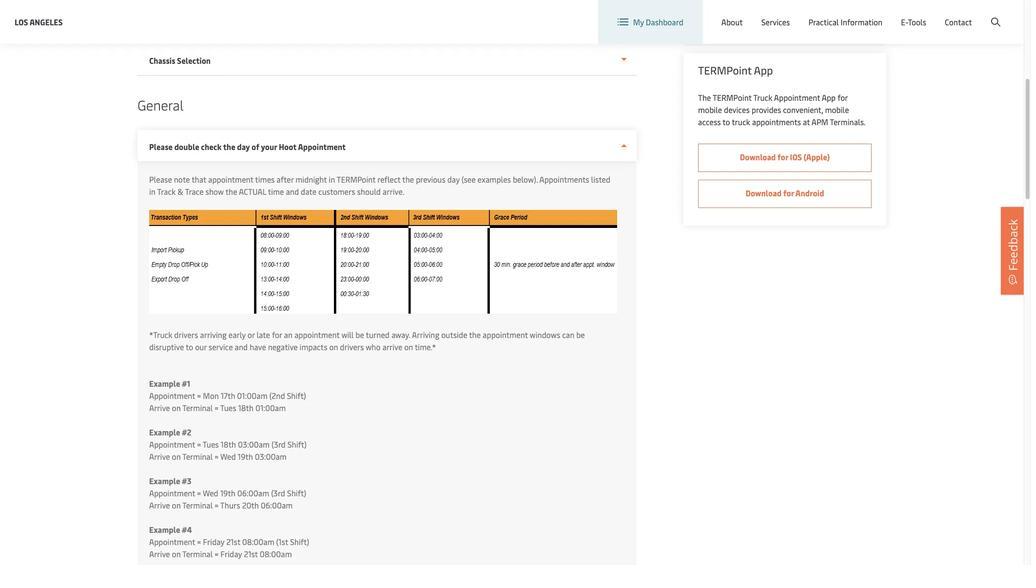 Task type: locate. For each thing, give the bounding box(es) containing it.
for inside download for ios (apple) link
[[778, 152, 789, 162]]

2 please from the top
[[149, 174, 172, 185]]

0 vertical spatial to
[[723, 117, 730, 127]]

on inside example #4 appointment = friday 21st 08:00am (1st shift) arrive on terminal = friday 21st 08:00am
[[172, 549, 181, 560]]

arrive
[[149, 403, 170, 414], [149, 452, 170, 462], [149, 500, 170, 511], [149, 549, 170, 560]]

*truck drivers arriving early or late for an appointment will be turned away. arriving outside the appointment windows can be disruptive to our service and have negative impacts on drivers who arrive on time.*
[[149, 330, 585, 353]]

tues inside example #1 appointment = mon 17th 01:00am (2nd shift) arrive on terminal = tues 18th 01:00am
[[220, 403, 236, 414]]

please for please note that appointment times after midnight in termpoint reflect the previous day (see examples below). appointments listed in track & trace show the actual time and date customers should arrive.
[[149, 174, 172, 185]]

wed inside example #3 appointment = wed 19th 06:00am (3rd shift) arrive on terminal = thurs 20th 06:00am
[[203, 488, 218, 499]]

on for example #4 appointment = friday 21st 08:00am (1st shift) arrive on terminal = friday 21st 08:00am
[[172, 549, 181, 560]]

2 terminal from the top
[[182, 452, 213, 462]]

previous
[[416, 174, 446, 185]]

0 vertical spatial please
[[149, 141, 173, 152]]

the termpoint truck appointment app for mobile devices provides convenient, mobile access to truck appointments at apm terminals.
[[698, 92, 866, 127]]

appointment inside dropdown button
[[298, 141, 346, 152]]

0 horizontal spatial in
[[149, 186, 155, 197]]

*truck
[[149, 330, 172, 340]]

1 horizontal spatial day
[[448, 174, 460, 185]]

1 vertical spatial drivers
[[340, 342, 364, 353]]

1 vertical spatial 08:00am
[[260, 549, 292, 560]]

example #1 appointment = mon 17th 01:00am (2nd shift) arrive on terminal = tues 18th 01:00am
[[149, 378, 306, 414]]

1 example from the top
[[149, 378, 180, 389]]

example left "#4"
[[149, 525, 180, 535]]

for inside download for android link
[[784, 188, 794, 198]]

0 horizontal spatial tues
[[203, 439, 219, 450]]

&
[[178, 186, 183, 197]]

dashboard
[[646, 17, 684, 27]]

the right check
[[223, 141, 235, 152]]

arrive inside example #2 appointment = tues 18th 03:00am (3rd shift) arrive on terminal = wed 19th 03:00am
[[149, 452, 170, 462]]

appointment
[[774, 92, 820, 103], [298, 141, 346, 152], [149, 391, 195, 401], [149, 439, 195, 450], [149, 488, 195, 499], [149, 537, 195, 548]]

terminal for wed
[[182, 500, 213, 511]]

1 vertical spatial friday
[[221, 549, 242, 560]]

appointment left windows
[[483, 330, 528, 340]]

shift)
[[287, 391, 306, 401], [288, 439, 307, 450], [287, 488, 306, 499], [290, 537, 309, 548]]

arrive for example #1 appointment = mon 17th 01:00am (2nd shift) arrive on terminal = tues 18th 01:00am
[[149, 403, 170, 414]]

0 horizontal spatial appointment
[[208, 174, 253, 185]]

los
[[15, 16, 28, 27]]

(3rd inside example #3 appointment = wed 19th 06:00am (3rd shift) arrive on terminal = thurs 20th 06:00am
[[271, 488, 285, 499]]

0 vertical spatial download
[[740, 152, 776, 162]]

should
[[357, 186, 381, 197]]

1 vertical spatial download
[[746, 188, 782, 198]]

terminal down mon
[[182, 403, 213, 414]]

mobile up 'access'
[[698, 104, 722, 115]]

please inside please note that appointment times after midnight in termpoint reflect the previous day (see examples below). appointments listed in track & trace show the actual time and date customers should arrive.
[[149, 174, 172, 185]]

terminal inside example #3 appointment = wed 19th 06:00am (3rd shift) arrive on terminal = thurs 20th 06:00am
[[182, 500, 213, 511]]

arrive
[[382, 342, 402, 353]]

0 vertical spatial 18th
[[238, 403, 254, 414]]

day left (see
[[448, 174, 460, 185]]

termpoint up the devices
[[713, 92, 752, 103]]

wed
[[220, 452, 236, 462], [203, 488, 218, 499]]

outside
[[441, 330, 467, 340]]

my
[[633, 17, 644, 27]]

arriving
[[200, 330, 227, 340]]

the right outside
[[469, 330, 481, 340]]

1 horizontal spatial appointments
[[733, 0, 784, 11]]

thurs
[[220, 500, 240, 511]]

day left of
[[237, 141, 250, 152]]

0 horizontal spatial 21st
[[226, 537, 240, 548]]

0 vertical spatial drivers
[[174, 330, 198, 340]]

2 arrive from the top
[[149, 452, 170, 462]]

arrive inside example #4 appointment = friday 21st 08:00am (1st shift) arrive on terminal = friday 21st 08:00am
[[149, 549, 170, 560]]

1 horizontal spatial 21st
[[244, 549, 258, 560]]

/
[[947, 9, 951, 20]]

example left "#2"
[[149, 427, 180, 438]]

app down the dual appointments at the right of the page
[[741, 17, 756, 28]]

1 vertical spatial please
[[149, 174, 172, 185]]

2 example from the top
[[149, 427, 180, 438]]

1 vertical spatial tues
[[203, 439, 219, 450]]

3 example from the top
[[149, 476, 180, 487]]

practical
[[809, 17, 839, 27]]

2 horizontal spatial appointment
[[483, 330, 528, 340]]

appointment inside example #1 appointment = mon 17th 01:00am (2nd shift) arrive on terminal = tues 18th 01:00am
[[149, 391, 195, 401]]

truck
[[754, 92, 773, 103]]

1 terminal from the top
[[182, 403, 213, 414]]

termpoint up the at the right of the page
[[698, 63, 752, 78]]

1 horizontal spatial mobile
[[825, 104, 849, 115]]

19th up example #3 appointment = wed 19th 06:00am (3rd shift) arrive on terminal = thurs 20th 06:00am
[[238, 452, 253, 462]]

appointment inside example #4 appointment = friday 21st 08:00am (1st shift) arrive on terminal = friday 21st 08:00am
[[149, 537, 195, 548]]

on inside example #2 appointment = tues 18th 03:00am (3rd shift) arrive on terminal = wed 19th 03:00am
[[172, 452, 181, 462]]

have
[[250, 342, 266, 353]]

(3rd inside example #2 appointment = tues 18th 03:00am (3rd shift) arrive on terminal = wed 19th 03:00am
[[272, 439, 286, 450]]

global menu
[[836, 9, 880, 20]]

0 vertical spatial 19th
[[238, 452, 253, 462]]

appointment for example #1 appointment = mon 17th 01:00am (2nd shift) arrive on terminal = tues 18th 01:00am
[[149, 391, 195, 401]]

download for download for ios (apple)
[[740, 152, 776, 162]]

arrive for example #4 appointment = friday 21st 08:00am (1st shift) arrive on terminal = friday 21st 08:00am
[[149, 549, 170, 560]]

0 vertical spatial day
[[237, 141, 250, 152]]

1 horizontal spatial 19th
[[238, 452, 253, 462]]

and down early
[[235, 342, 248, 353]]

3 terminal from the top
[[182, 500, 213, 511]]

login / create account link
[[909, 0, 1006, 29]]

1 vertical spatial app
[[754, 63, 773, 78]]

the
[[698, 92, 711, 103]]

mobile up terminals. at the top
[[825, 104, 849, 115]]

app up apm
[[822, 92, 836, 103]]

dual
[[715, 0, 731, 11]]

0 vertical spatial termpoint
[[698, 63, 752, 78]]

download down download for ios (apple) link
[[746, 188, 782, 198]]

feedback
[[1005, 219, 1021, 271]]

appointments inside please note that appointment times after midnight in termpoint reflect the previous day (see examples below). appointments listed in track & trace show the actual time and date customers should arrive.
[[540, 174, 589, 185]]

0 vertical spatial tues
[[220, 403, 236, 414]]

or
[[248, 330, 255, 340]]

01:00am right 17th
[[237, 391, 268, 401]]

appointment up impacts
[[295, 330, 340, 340]]

e-tools button
[[901, 0, 927, 44]]

please left double
[[149, 141, 173, 152]]

1 horizontal spatial tues
[[220, 403, 236, 414]]

19th inside example #2 appointment = tues 18th 03:00am (3rd shift) arrive on terminal = wed 19th 03:00am
[[238, 452, 253, 462]]

example inside example #4 appointment = friday 21st 08:00am (1st shift) arrive on terminal = friday 21st 08:00am
[[149, 525, 180, 535]]

tues inside example #2 appointment = tues 18th 03:00am (3rd shift) arrive on terminal = wed 19th 03:00am
[[203, 439, 219, 450]]

day inside please note that appointment times after midnight in termpoint reflect the previous day (see examples below). appointments listed in track & trace show the actual time and date customers should arrive.
[[448, 174, 460, 185]]

dual appointments link
[[698, 0, 872, 12]]

2 vertical spatial termpoint
[[337, 174, 376, 185]]

18th
[[238, 403, 254, 414], [221, 439, 236, 450]]

contact
[[945, 17, 972, 27]]

global menu button
[[815, 0, 890, 29]]

19th up thurs
[[220, 488, 235, 499]]

on for example #1 appointment = mon 17th 01:00am (2nd shift) arrive on terminal = tues 18th 01:00am
[[172, 403, 181, 414]]

drivers down will
[[340, 342, 364, 353]]

1 horizontal spatial be
[[576, 330, 585, 340]]

download left ios
[[740, 152, 776, 162]]

example left the #3
[[149, 476, 180, 487]]

feedback button
[[1001, 207, 1026, 295]]

terminal inside example #2 appointment = tues 18th 03:00am (3rd shift) arrive on terminal = wed 19th 03:00am
[[182, 452, 213, 462]]

to left truck on the top right of page
[[723, 117, 730, 127]]

for left ios
[[778, 152, 789, 162]]

1 horizontal spatial in
[[329, 174, 335, 185]]

1 vertical spatial in
[[149, 186, 155, 197]]

termpoint up should
[[337, 174, 376, 185]]

1 vertical spatial 18th
[[221, 439, 236, 450]]

chassis selection
[[149, 55, 211, 66]]

contact button
[[945, 0, 972, 44]]

for left an
[[272, 330, 282, 340]]

service
[[209, 342, 233, 353]]

mobile app
[[715, 17, 756, 28]]

los angeles
[[15, 16, 63, 27]]

please inside dropdown button
[[149, 141, 173, 152]]

0 horizontal spatial day
[[237, 141, 250, 152]]

06:00am
[[237, 488, 269, 499], [261, 500, 293, 511]]

impacts
[[300, 342, 327, 353]]

for up terminals. at the top
[[838, 92, 848, 103]]

0 vertical spatial and
[[286, 186, 299, 197]]

midnight
[[296, 174, 327, 185]]

appointment down #1
[[149, 391, 195, 401]]

create
[[953, 9, 975, 20]]

terminal for friday
[[182, 549, 213, 560]]

shift) for 01:00am
[[287, 391, 306, 401]]

0 vertical spatial 06:00am
[[237, 488, 269, 499]]

shift) inside example #1 appointment = mon 17th 01:00am (2nd shift) arrive on terminal = tues 18th 01:00am
[[287, 391, 306, 401]]

1 vertical spatial 01:00am
[[255, 403, 286, 414]]

example #3 appointment = wed 19th 06:00am (3rd shift) arrive on terminal = thurs 20th 06:00am
[[149, 476, 306, 511]]

be
[[356, 330, 364, 340], [576, 330, 585, 340]]

4 example from the top
[[149, 525, 180, 535]]

0 horizontal spatial and
[[235, 342, 248, 353]]

on inside example #1 appointment = mon 17th 01:00am (2nd shift) arrive on terminal = tues 18th 01:00am
[[172, 403, 181, 414]]

08:00am
[[242, 537, 274, 548], [260, 549, 292, 560]]

1 vertical spatial termpoint
[[713, 92, 752, 103]]

appointment right "hoot"
[[298, 141, 346, 152]]

about button
[[722, 0, 743, 44]]

appointment down "#2"
[[149, 439, 195, 450]]

please up track
[[149, 174, 172, 185]]

shift) inside example #3 appointment = wed 19th 06:00am (3rd shift) arrive on terminal = thurs 20th 06:00am
[[287, 488, 306, 499]]

be right can
[[576, 330, 585, 340]]

shift) inside example #2 appointment = tues 18th 03:00am (3rd shift) arrive on terminal = wed 19th 03:00am
[[288, 439, 307, 450]]

in left track
[[149, 186, 155, 197]]

1 vertical spatial (3rd
[[271, 488, 285, 499]]

1 vertical spatial appointments
[[540, 174, 589, 185]]

to left our
[[186, 342, 193, 353]]

mon
[[203, 391, 219, 401]]

2 (3rd from the top
[[271, 488, 285, 499]]

example inside example #2 appointment = tues 18th 03:00am (3rd shift) arrive on terminal = wed 19th 03:00am
[[149, 427, 180, 438]]

terminal inside example #4 appointment = friday 21st 08:00am (1st shift) arrive on terminal = friday 21st 08:00am
[[182, 549, 213, 560]]

arrive inside example #3 appointment = wed 19th 06:00am (3rd shift) arrive on terminal = thurs 20th 06:00am
[[149, 500, 170, 511]]

08:00am down (1st on the bottom left of page
[[260, 549, 292, 560]]

0 vertical spatial 08:00am
[[242, 537, 274, 548]]

(1st
[[276, 537, 288, 548]]

1 horizontal spatial to
[[723, 117, 730, 127]]

1 vertical spatial to
[[186, 342, 193, 353]]

appointment inside example #3 appointment = wed 19th 06:00am (3rd shift) arrive on terminal = thurs 20th 06:00am
[[149, 488, 195, 499]]

in
[[329, 174, 335, 185], [149, 186, 155, 197]]

17th
[[221, 391, 235, 401]]

shift) inside example #4 appointment = friday 21st 08:00am (1st shift) arrive on terminal = friday 21st 08:00am
[[290, 537, 309, 548]]

terminal down "#4"
[[182, 549, 213, 560]]

1 horizontal spatial wed
[[220, 452, 236, 462]]

arrive inside example #1 appointment = mon 17th 01:00am (2nd shift) arrive on terminal = tues 18th 01:00am
[[149, 403, 170, 414]]

4 terminal from the top
[[182, 549, 213, 560]]

turned
[[366, 330, 390, 340]]

the inside *truck drivers arriving early or late for an appointment will be turned away. arriving outside the appointment windows can be disruptive to our service and have negative impacts on drivers who arrive on time.*
[[469, 330, 481, 340]]

and down after
[[286, 186, 299, 197]]

08:00am left (1st on the bottom left of page
[[242, 537, 274, 548]]

(3rd for 06:00am
[[271, 488, 285, 499]]

be right will
[[356, 330, 364, 340]]

1 vertical spatial 19th
[[220, 488, 235, 499]]

2 vertical spatial app
[[822, 92, 836, 103]]

2 be from the left
[[576, 330, 585, 340]]

0 vertical spatial (3rd
[[272, 439, 286, 450]]

terminal up "#4"
[[182, 500, 213, 511]]

example #2 appointment = tues 18th 03:00am (3rd shift) arrive on terminal = wed 19th 03:00am
[[149, 427, 307, 462]]

4 arrive from the top
[[149, 549, 170, 560]]

#1
[[182, 378, 190, 389]]

track
[[157, 186, 176, 197]]

who
[[366, 342, 381, 353]]

to inside *truck drivers arriving early or late for an appointment will be turned away. arriving outside the appointment windows can be disruptive to our service and have negative impacts on drivers who arrive on time.*
[[186, 342, 193, 353]]

1 arrive from the top
[[149, 403, 170, 414]]

#4
[[182, 525, 192, 535]]

app inside 'the termpoint truck appointment app for mobile devices provides convenient, mobile access to truck appointments at apm terminals.'
[[822, 92, 836, 103]]

the
[[223, 141, 235, 152], [402, 174, 414, 185], [226, 186, 237, 197], [469, 330, 481, 340]]

1 vertical spatial and
[[235, 342, 248, 353]]

1 vertical spatial day
[[448, 174, 460, 185]]

0 horizontal spatial mobile
[[698, 104, 722, 115]]

1 horizontal spatial appointment
[[295, 330, 340, 340]]

wed inside example #2 appointment = tues 18th 03:00am (3rd shift) arrive on terminal = wed 19th 03:00am
[[220, 452, 236, 462]]

terminal for tues
[[182, 452, 213, 462]]

0 horizontal spatial to
[[186, 342, 193, 353]]

the right reflect on the left top of the page
[[402, 174, 414, 185]]

time
[[268, 186, 284, 197]]

appointment for example #4 appointment = friday 21st 08:00am (1st shift) arrive on terminal = friday 21st 08:00am
[[149, 537, 195, 548]]

1 horizontal spatial drivers
[[340, 342, 364, 353]]

1 please from the top
[[149, 141, 173, 152]]

on inside example #3 appointment = wed 19th 06:00am (3rd shift) arrive on terminal = thurs 20th 06:00am
[[172, 500, 181, 511]]

1 (3rd from the top
[[272, 439, 286, 450]]

0 horizontal spatial appointments
[[540, 174, 589, 185]]

0 vertical spatial wed
[[220, 452, 236, 462]]

06:00am right 20th
[[261, 500, 293, 511]]

for left android
[[784, 188, 794, 198]]

0 horizontal spatial be
[[356, 330, 364, 340]]

appointment down "#4"
[[149, 537, 195, 548]]

1 vertical spatial wed
[[203, 488, 218, 499]]

06:00am up 20th
[[237, 488, 269, 499]]

day inside please double check the day of your hoot appointment dropdown button
[[237, 141, 250, 152]]

0 vertical spatial 01:00am
[[237, 391, 268, 401]]

example inside example #3 appointment = wed 19th 06:00am (3rd shift) arrive on terminal = thurs 20th 06:00am
[[149, 476, 180, 487]]

appointment down the #3
[[149, 488, 195, 499]]

download for android
[[746, 188, 824, 198]]

(3rd for 03:00am
[[272, 439, 286, 450]]

actual
[[239, 186, 266, 197]]

terminal inside example #1 appointment = mon 17th 01:00am (2nd shift) arrive on terminal = tues 18th 01:00am
[[182, 403, 213, 414]]

1 horizontal spatial 18th
[[238, 403, 254, 414]]

time.*
[[415, 342, 436, 353]]

0 horizontal spatial wed
[[203, 488, 218, 499]]

shift) for 08:00am
[[290, 537, 309, 548]]

0 horizontal spatial 18th
[[221, 439, 236, 450]]

practical information
[[809, 17, 883, 27]]

terminal up the #3
[[182, 452, 213, 462]]

will
[[342, 330, 354, 340]]

01:00am down (2nd
[[255, 403, 286, 414]]

drivers up our
[[174, 330, 198, 340]]

appointment up convenient,
[[774, 92, 820, 103]]

check
[[201, 141, 222, 152]]

location
[[775, 9, 805, 20]]

chassis selection button
[[138, 44, 637, 76]]

(2nd
[[269, 391, 285, 401]]

appointments
[[733, 0, 784, 11], [540, 174, 589, 185]]

in up customers
[[329, 174, 335, 185]]

download for ios (apple) link
[[698, 144, 872, 172]]

friday
[[203, 537, 224, 548], [221, 549, 242, 560]]

3 arrive from the top
[[149, 500, 170, 511]]

1 horizontal spatial and
[[286, 186, 299, 197]]

convenient,
[[783, 104, 823, 115]]

1 vertical spatial 03:00am
[[255, 452, 287, 462]]

0 vertical spatial app
[[741, 17, 756, 28]]

example inside example #1 appointment = mon 17th 01:00am (2nd shift) arrive on terminal = tues 18th 01:00am
[[149, 378, 180, 389]]

example left #1
[[149, 378, 180, 389]]

example for example #1 appointment = mon 17th 01:00am (2nd shift) arrive on terminal = tues 18th 01:00am
[[149, 378, 180, 389]]

0 horizontal spatial drivers
[[174, 330, 198, 340]]

appointment windows image
[[149, 210, 617, 314]]

appointment inside example #2 appointment = tues 18th 03:00am (3rd shift) arrive on terminal = wed 19th 03:00am
[[149, 439, 195, 450]]

0 horizontal spatial 19th
[[220, 488, 235, 499]]

drivers
[[174, 330, 198, 340], [340, 342, 364, 353]]

switch
[[750, 9, 773, 20]]

app up truck
[[754, 63, 773, 78]]

appointment up show
[[208, 174, 253, 185]]

example
[[149, 378, 180, 389], [149, 427, 180, 438], [149, 476, 180, 487], [149, 525, 180, 535]]

customers
[[318, 186, 355, 197]]



Task type: vqa. For each thing, say whether or not it's contained in the screenshot.
Shift)
yes



Task type: describe. For each thing, give the bounding box(es) containing it.
tools
[[908, 17, 927, 27]]

and inside *truck drivers arriving early or late for an appointment will be turned away. arriving outside the appointment windows can be disruptive to our service and have negative impacts on drivers who arrive on time.*
[[235, 342, 248, 353]]

appointments
[[752, 117, 801, 127]]

general
[[138, 96, 184, 114]]

0 vertical spatial in
[[329, 174, 335, 185]]

0 vertical spatial 21st
[[226, 537, 240, 548]]

#3
[[182, 476, 192, 487]]

can
[[562, 330, 575, 340]]

arrive.
[[383, 186, 404, 197]]

about
[[722, 17, 743, 27]]

my dashboard
[[633, 17, 684, 27]]

provides
[[752, 104, 781, 115]]

shift) for 03:00am
[[288, 439, 307, 450]]

global
[[836, 9, 858, 20]]

example for example #3 appointment = wed 19th 06:00am (3rd shift) arrive on terminal = thurs 20th 06:00am
[[149, 476, 180, 487]]

an
[[284, 330, 293, 340]]

shift) for 06:00am
[[287, 488, 306, 499]]

that
[[192, 174, 206, 185]]

terminals.
[[830, 117, 866, 127]]

truck
[[732, 117, 750, 127]]

please double check the day of your hoot appointment button
[[138, 130, 637, 161]]

0 vertical spatial 03:00am
[[238, 439, 270, 450]]

example #4 appointment = friday 21st 08:00am (1st shift) arrive on terminal = friday 21st 08:00am
[[149, 525, 309, 560]]

mobile
[[715, 17, 740, 28]]

date
[[301, 186, 317, 197]]

our
[[195, 342, 207, 353]]

devices
[[724, 104, 750, 115]]

1 vertical spatial 21st
[[244, 549, 258, 560]]

1 be from the left
[[356, 330, 364, 340]]

at
[[803, 117, 810, 127]]

on for example #2 appointment = tues 18th 03:00am (3rd shift) arrive on terminal = wed 19th 03:00am
[[172, 452, 181, 462]]

18th inside example #1 appointment = mon 17th 01:00am (2nd shift) arrive on terminal = tues 18th 01:00am
[[238, 403, 254, 414]]

arrive for example #2 appointment = tues 18th 03:00am (3rd shift) arrive on terminal = wed 19th 03:00am
[[149, 452, 170, 462]]

for inside *truck drivers arriving early or late for an appointment will be turned away. arriving outside the appointment windows can be disruptive to our service and have negative impacts on drivers who arrive on time.*
[[272, 330, 282, 340]]

19th inside example #3 appointment = wed 19th 06:00am (3rd shift) arrive on terminal = thurs 20th 06:00am
[[220, 488, 235, 499]]

download for android link
[[698, 180, 872, 208]]

terminal for mon
[[182, 403, 213, 414]]

2 mobile from the left
[[825, 104, 849, 115]]

arrive for example #3 appointment = wed 19th 06:00am (3rd shift) arrive on terminal = thurs 20th 06:00am
[[149, 500, 170, 511]]

chassis
[[149, 55, 175, 66]]

dual appointments
[[715, 0, 784, 11]]

negative
[[268, 342, 298, 353]]

hoot
[[279, 141, 297, 152]]

disruptive
[[149, 342, 184, 353]]

login
[[927, 9, 946, 20]]

(see
[[462, 174, 476, 185]]

times
[[255, 174, 275, 185]]

20th
[[242, 500, 259, 511]]

listed
[[591, 174, 611, 185]]

information
[[841, 17, 883, 27]]

windows
[[530, 330, 560, 340]]

note
[[174, 174, 190, 185]]

and inside please note that appointment times after midnight in termpoint reflect the previous day (see examples below). appointments listed in track & trace show the actual time and date customers should arrive.
[[286, 186, 299, 197]]

download for download for android
[[746, 188, 782, 198]]

late
[[257, 330, 270, 340]]

please double check the day of your hoot appointment element
[[138, 161, 637, 566]]

#2
[[182, 427, 191, 438]]

switch location button
[[734, 9, 805, 20]]

services button
[[762, 0, 790, 44]]

termpoint app
[[698, 63, 773, 78]]

below).
[[513, 174, 538, 185]]

examples
[[478, 174, 511, 185]]

appointment for example #3 appointment = wed 19th 06:00am (3rd shift) arrive on terminal = thurs 20th 06:00am
[[149, 488, 195, 499]]

e-tools
[[901, 17, 927, 27]]

angeles
[[30, 16, 63, 27]]

android
[[796, 188, 824, 198]]

app for mobile app
[[741, 17, 756, 28]]

appointment for example #2 appointment = tues 18th 03:00am (3rd shift) arrive on terminal = wed 19th 03:00am
[[149, 439, 195, 450]]

los angeles link
[[15, 16, 63, 28]]

the right show
[[226, 186, 237, 197]]

access
[[698, 117, 721, 127]]

to inside 'the termpoint truck appointment app for mobile devices provides convenient, mobile access to truck appointments at apm terminals.'
[[723, 117, 730, 127]]

services
[[762, 17, 790, 27]]

the inside dropdown button
[[223, 141, 235, 152]]

appointment inside please note that appointment times after midnight in termpoint reflect the previous day (see examples below). appointments listed in track & trace show the actual time and date customers should arrive.
[[208, 174, 253, 185]]

mobile app link
[[698, 17, 872, 29]]

after
[[277, 174, 294, 185]]

app for termpoint app
[[754, 63, 773, 78]]

18th inside example #2 appointment = tues 18th 03:00am (3rd shift) arrive on terminal = wed 19th 03:00am
[[221, 439, 236, 450]]

account
[[977, 9, 1006, 20]]

ios
[[790, 152, 802, 162]]

e-
[[901, 17, 908, 27]]

for inside 'the termpoint truck appointment app for mobile devices provides convenient, mobile access to truck appointments at apm terminals.'
[[838, 92, 848, 103]]

(apple)
[[804, 152, 830, 162]]

practical information button
[[809, 0, 883, 44]]

selection
[[177, 55, 211, 66]]

please for please double check the day of your hoot appointment
[[149, 141, 173, 152]]

switch location
[[750, 9, 805, 20]]

example for example #4 appointment = friday 21st 08:00am (1st shift) arrive on terminal = friday 21st 08:00am
[[149, 525, 180, 535]]

double
[[174, 141, 199, 152]]

please note that appointment times after midnight in termpoint reflect the previous day (see examples below). appointments listed in track & trace show the actual time and date customers should arrive.
[[149, 174, 611, 197]]

termpoint inside 'the termpoint truck appointment app for mobile devices provides convenient, mobile access to truck appointments at apm terminals.'
[[713, 92, 752, 103]]

0 vertical spatial appointments
[[733, 0, 784, 11]]

1 vertical spatial 06:00am
[[261, 500, 293, 511]]

menu
[[860, 9, 880, 20]]

arriving
[[412, 330, 440, 340]]

appointment inside 'the termpoint truck appointment app for mobile devices provides convenient, mobile access to truck appointments at apm terminals.'
[[774, 92, 820, 103]]

termpoint inside please note that appointment times after midnight in termpoint reflect the previous day (see examples below). appointments listed in track & trace show the actual time and date customers should arrive.
[[337, 174, 376, 185]]

example for example #2 appointment = tues 18th 03:00am (3rd shift) arrive on terminal = wed 19th 03:00am
[[149, 427, 180, 438]]

trace
[[185, 186, 204, 197]]

on for example #3 appointment = wed 19th 06:00am (3rd shift) arrive on terminal = thurs 20th 06:00am
[[172, 500, 181, 511]]

1 mobile from the left
[[698, 104, 722, 115]]

0 vertical spatial friday
[[203, 537, 224, 548]]



